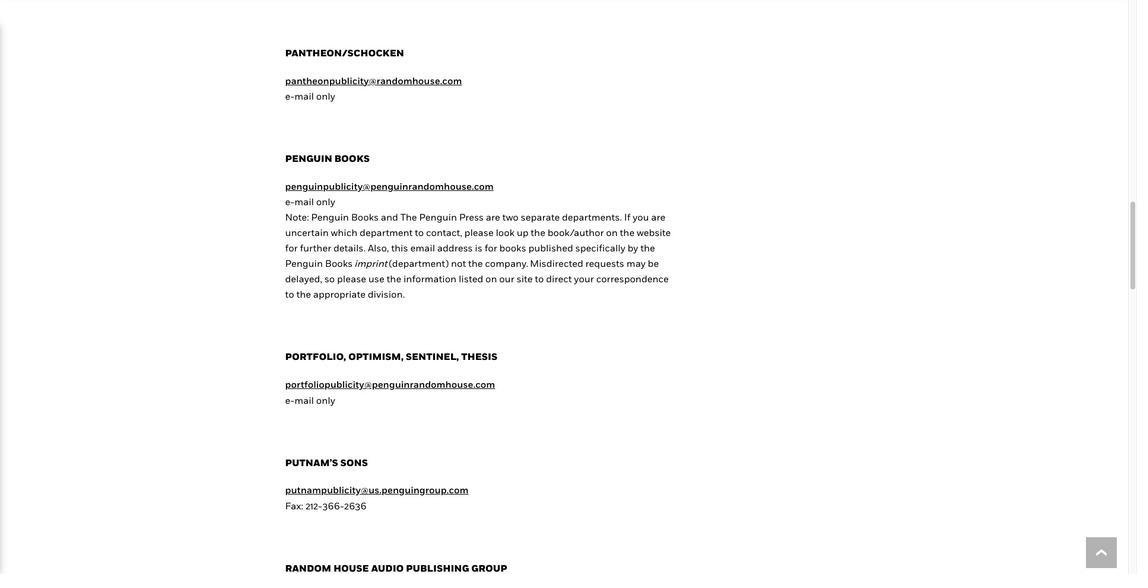 Task type: describe. For each thing, give the bounding box(es) containing it.
to for correspondence
[[285, 289, 294, 301]]

e- for portfoliopublicity@penguinrandomhouse.com
[[285, 395, 295, 407]]

2 for from the left
[[485, 243, 498, 254]]

portfolio, optimism, sentinel, thesis
[[285, 351, 498, 363]]

departments.
[[562, 212, 622, 224]]

this
[[392, 243, 408, 254]]

further
[[300, 243, 332, 254]]

division.
[[368, 289, 405, 301]]

penguin
[[285, 153, 332, 165]]

may
[[627, 258, 646, 270]]

and
[[381, 212, 398, 224]]

pantheon/schocken
[[285, 47, 404, 59]]

fax:
[[285, 501, 303, 512]]

uncertain
[[285, 227, 329, 239]]

mail for penguinpublicity@penguinrandomhouse.com
[[295, 196, 314, 208]]

please inside the (department) not the company. misdirected requests may be delayed, so please use the information listed on our site to direct your correspondence to the appropriate division.
[[337, 273, 366, 285]]

212-
[[306, 501, 322, 512]]

only for penguinpublicity@penguinrandomhouse.com
[[316, 196, 335, 208]]

pantheonpublicity@randomhouse.com link
[[285, 75, 462, 87]]

2636
[[344, 501, 367, 512]]

penguin up delayed,
[[285, 258, 323, 270]]

email
[[411, 243, 435, 254]]

website
[[637, 227, 671, 239]]

please inside penguinpublicity@penguinrandomhouse.com e-mail only note: penguin books and the penguin press are two separate departments. if you are uncertain which department to contact, please look up the book/author on the website for further details. also, this email address is for books published specifically by the penguin books
[[465, 227, 494, 239]]

the up division.
[[387, 273, 402, 285]]

specifically
[[576, 243, 626, 254]]

portfolio,
[[285, 351, 346, 363]]

use
[[369, 273, 385, 285]]

pantheonpublicity@randomhouse.com
[[285, 75, 462, 87]]

imprint
[[355, 258, 388, 270]]

the down is
[[469, 258, 483, 270]]

the down delayed,
[[297, 289, 311, 301]]

penguin books
[[285, 153, 370, 165]]

contact,
[[426, 227, 463, 239]]

details.
[[334, 243, 366, 254]]

on inside penguinpublicity@penguinrandomhouse.com e-mail only note: penguin books and the penguin press are two separate departments. if you are uncertain which department to contact, please look up the book/author on the website for further details. also, this email address is for books published specifically by the penguin books
[[607, 227, 618, 239]]

be
[[648, 258, 659, 270]]

penguinpublicity@penguinrandomhouse.com
[[285, 180, 494, 192]]

if
[[625, 212, 631, 224]]

press
[[459, 212, 484, 224]]

also,
[[368, 243, 389, 254]]

1 are from the left
[[486, 212, 501, 224]]

mail for portfoliopublicity@penguinrandomhouse.com
[[295, 395, 314, 407]]

listed
[[459, 273, 484, 285]]

group
[[472, 563, 508, 575]]

direct
[[547, 273, 572, 285]]

two
[[503, 212, 519, 224]]

putnampublicity@us.penguingroup.com
[[285, 485, 469, 497]]

look
[[496, 227, 515, 239]]

sons
[[341, 457, 368, 469]]

sentinel,
[[406, 351, 459, 363]]

books
[[500, 243, 527, 254]]

pantheonpublicity@randomhouse.com e-mail only
[[285, 75, 462, 102]]

portfoliopublicity@penguinrandomhouse.com link
[[285, 379, 495, 391]]

portfoliopublicity@penguinrandomhouse.com
[[285, 379, 495, 391]]



Task type: locate. For each thing, give the bounding box(es) containing it.
only up the 'which' at the left top
[[316, 196, 335, 208]]

company. misdirected
[[485, 258, 584, 270]]

0 horizontal spatial on
[[486, 273, 497, 285]]

you
[[633, 212, 649, 224]]

the
[[401, 212, 417, 224]]

2 horizontal spatial to
[[535, 273, 544, 285]]

please up is
[[465, 227, 494, 239]]

publishing
[[406, 563, 469, 575]]

to down delayed,
[[285, 289, 294, 301]]

the down if
[[620, 227, 635, 239]]

please
[[465, 227, 494, 239], [337, 273, 366, 285]]

1 horizontal spatial for
[[485, 243, 498, 254]]

0 vertical spatial mail
[[295, 90, 314, 102]]

for down uncertain
[[285, 243, 298, 254]]

random
[[285, 563, 331, 575]]

2 vertical spatial only
[[316, 395, 335, 407]]

2 are from the left
[[652, 212, 666, 224]]

only inside portfoliopublicity@penguinrandomhouse.com e-mail only
[[316, 395, 335, 407]]

books
[[335, 153, 370, 165]]

please up appropriate
[[337, 273, 366, 285]]

putnampublicity@us.penguingroup.com fax: 212-366-2636
[[285, 485, 469, 512]]

366-
[[322, 501, 344, 512]]

portfoliopublicity@penguinrandomhouse.com e-mail only
[[285, 379, 495, 407]]

1 for from the left
[[285, 243, 298, 254]]

our
[[500, 273, 515, 285]]

mail inside penguinpublicity@penguinrandomhouse.com e-mail only note: penguin books and the penguin press are two separate departments. if you are uncertain which department to contact, please look up the book/author on the website for further details. also, this email address is for books published specifically by the penguin books
[[295, 196, 314, 208]]

1 horizontal spatial to
[[415, 227, 424, 239]]

on left our
[[486, 273, 497, 285]]

books
[[351, 212, 379, 224], [325, 258, 353, 270]]

on up 'specifically'
[[607, 227, 618, 239]]

e- for pantheonpublicity@randomhouse.com
[[285, 90, 295, 102]]

1 vertical spatial please
[[337, 273, 366, 285]]

the right up
[[531, 227, 546, 239]]

0 horizontal spatial for
[[285, 243, 298, 254]]

penguin
[[311, 212, 349, 224], [419, 212, 457, 224], [285, 258, 323, 270]]

putnampublicity@us.penguingroup.com link
[[285, 485, 469, 497]]

only
[[316, 90, 335, 102], [316, 196, 335, 208], [316, 395, 335, 407]]

e- inside "pantheonpublicity@randomhouse.com e-mail only"
[[285, 90, 295, 102]]

correspondence
[[597, 273, 669, 285]]

1 vertical spatial books
[[325, 258, 353, 270]]

1 vertical spatial to
[[535, 273, 544, 285]]

penguinpublicity@penguinrandomhouse.com link
[[285, 180, 494, 192]]

1 e- from the top
[[285, 90, 295, 102]]

only down pantheon/schocken
[[316, 90, 335, 102]]

e- inside penguinpublicity@penguinrandomhouse.com e-mail only note: penguin books and the penguin press are two separate departments. if you are uncertain which department to contact, please look up the book/author on the website for further details. also, this email address is for books published specifically by the penguin books
[[285, 196, 295, 208]]

3 e- from the top
[[285, 395, 295, 407]]

penguin up the 'which' at the left top
[[311, 212, 349, 224]]

to inside penguinpublicity@penguinrandomhouse.com e-mail only note: penguin books and the penguin press are two separate departments. if you are uncertain which department to contact, please look up the book/author on the website for further details. also, this email address is for books published specifically by the penguin books
[[415, 227, 424, 239]]

only for portfoliopublicity@penguinrandomhouse.com
[[316, 395, 335, 407]]

2 vertical spatial to
[[285, 289, 294, 301]]

delayed,
[[285, 273, 322, 285]]

are
[[486, 212, 501, 224], [652, 212, 666, 224]]

for
[[285, 243, 298, 254], [485, 243, 498, 254]]

on
[[607, 227, 618, 239], [486, 273, 497, 285]]

requests
[[586, 258, 625, 270]]

department
[[360, 227, 413, 239]]

0 horizontal spatial please
[[337, 273, 366, 285]]

to right site at the left of page
[[535, 273, 544, 285]]

1 horizontal spatial please
[[465, 227, 494, 239]]

thesis
[[462, 351, 498, 363]]

audio
[[371, 563, 404, 575]]

penguinpublicity@penguinrandomhouse.com e-mail only note: penguin books and the penguin press are two separate departments. if you are uncertain which department to contact, please look up the book/author on the website for further details. also, this email address is for books published specifically by the penguin books
[[285, 180, 671, 270]]

0 vertical spatial to
[[415, 227, 424, 239]]

optimism,
[[349, 351, 404, 363]]

not
[[451, 258, 466, 270]]

published
[[529, 243, 574, 254]]

for right is
[[485, 243, 498, 254]]

to up email
[[415, 227, 424, 239]]

site
[[517, 273, 533, 285]]

the right by
[[641, 243, 655, 254]]

penguin up contact,
[[419, 212, 457, 224]]

is
[[475, 243, 483, 254]]

0 horizontal spatial to
[[285, 289, 294, 301]]

(department)
[[389, 258, 449, 270]]

0 vertical spatial on
[[607, 227, 618, 239]]

1 horizontal spatial are
[[652, 212, 666, 224]]

1 vertical spatial mail
[[295, 196, 314, 208]]

1 only from the top
[[316, 90, 335, 102]]

2 only from the top
[[316, 196, 335, 208]]

by
[[628, 243, 639, 254]]

putnam's sons
[[285, 457, 368, 469]]

appropriate
[[313, 289, 366, 301]]

putnam's
[[285, 457, 338, 469]]

book/author
[[548, 227, 604, 239]]

address
[[438, 243, 473, 254]]

mail inside "pantheonpublicity@randomhouse.com e-mail only"
[[295, 90, 314, 102]]

books left and
[[351, 212, 379, 224]]

0 vertical spatial only
[[316, 90, 335, 102]]

1 vertical spatial only
[[316, 196, 335, 208]]

0 vertical spatial books
[[351, 212, 379, 224]]

only inside penguinpublicity@penguinrandomhouse.com e-mail only note: penguin books and the penguin press are two separate departments. if you are uncertain which department to contact, please look up the book/author on the website for further details. also, this email address is for books published specifically by the penguin books
[[316, 196, 335, 208]]

2 vertical spatial e-
[[285, 395, 295, 407]]

1 vertical spatial on
[[486, 273, 497, 285]]

only for pantheonpublicity@randomhouse.com
[[316, 90, 335, 102]]

2 mail from the top
[[295, 196, 314, 208]]

0 vertical spatial please
[[465, 227, 494, 239]]

only inside "pantheonpublicity@randomhouse.com e-mail only"
[[316, 90, 335, 102]]

your
[[574, 273, 594, 285]]

on inside the (department) not the company. misdirected requests may be delayed, so please use the information listed on our site to direct your correspondence to the appropriate division.
[[486, 273, 497, 285]]

the
[[531, 227, 546, 239], [620, 227, 635, 239], [641, 243, 655, 254], [469, 258, 483, 270], [387, 273, 402, 285], [297, 289, 311, 301]]

2 vertical spatial mail
[[295, 395, 314, 407]]

1 horizontal spatial on
[[607, 227, 618, 239]]

(department) not the company. misdirected requests may be delayed, so please use the information listed on our site to direct your correspondence to the appropriate division.
[[285, 258, 669, 301]]

books up so
[[325, 258, 353, 270]]

0 vertical spatial e-
[[285, 90, 295, 102]]

e- for penguinpublicity@penguinrandomhouse.com
[[285, 196, 295, 208]]

e- inside portfoliopublicity@penguinrandomhouse.com e-mail only
[[285, 395, 295, 407]]

only down portfolio,
[[316, 395, 335, 407]]

up
[[517, 227, 529, 239]]

random house audio publishing group
[[285, 563, 508, 575]]

are up website
[[652, 212, 666, 224]]

1 mail from the top
[[295, 90, 314, 102]]

to for department
[[415, 227, 424, 239]]

2 e- from the top
[[285, 196, 295, 208]]

separate
[[521, 212, 560, 224]]

mail for pantheonpublicity@randomhouse.com
[[295, 90, 314, 102]]

1 vertical spatial e-
[[285, 196, 295, 208]]

are left two
[[486, 212, 501, 224]]

information
[[404, 273, 457, 285]]

0 horizontal spatial are
[[486, 212, 501, 224]]

mail
[[295, 90, 314, 102], [295, 196, 314, 208], [295, 395, 314, 407]]

e-
[[285, 90, 295, 102], [285, 196, 295, 208], [285, 395, 295, 407]]

note:
[[285, 212, 309, 224]]

mail inside portfoliopublicity@penguinrandomhouse.com e-mail only
[[295, 395, 314, 407]]

so
[[325, 273, 335, 285]]

3 mail from the top
[[295, 395, 314, 407]]

to
[[415, 227, 424, 239], [535, 273, 544, 285], [285, 289, 294, 301]]

house
[[334, 563, 369, 575]]

which
[[331, 227, 358, 239]]

3 only from the top
[[316, 395, 335, 407]]



Task type: vqa. For each thing, say whether or not it's contained in the screenshot.
penguinpublicity@penguinrandomhouse.com e-
yes



